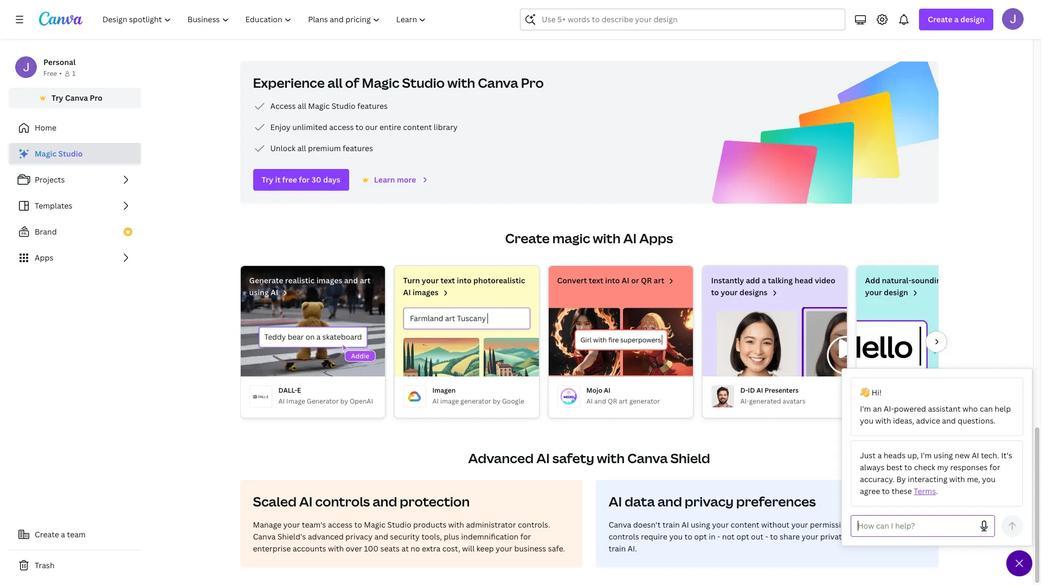 Task type: describe. For each thing, give the bounding box(es) containing it.
you inside i'm an ai-powered assistant who can help you with ideas, advice and questions.
[[860, 416, 874, 426]]

to down without
[[770, 532, 778, 542]]

seats
[[381, 544, 400, 554]]

create for create a team
[[35, 530, 59, 540]]

your up share
[[792, 520, 808, 531]]

art inside generate realistic images and art using ai
[[360, 276, 371, 286]]

your up shield's
[[283, 520, 300, 531]]

safe.
[[548, 544, 565, 554]]

i'm an ai-powered assistant who can help you with ideas, advice and questions.
[[860, 404, 1011, 426]]

security
[[390, 532, 420, 542]]

by
[[897, 475, 906, 485]]

2 vertical spatial content
[[848, 532, 877, 542]]

to down 'accuracy.' in the bottom right of the page
[[882, 487, 890, 497]]

trash link
[[9, 555, 141, 577]]

protection
[[400, 493, 470, 511]]

mojo
[[587, 386, 603, 395]]

content for library
[[403, 122, 432, 132]]

private
[[821, 532, 847, 542]]

a for create a design
[[955, 14, 959, 24]]

check
[[914, 463, 936, 473]]

jacob simon image
[[1002, 8, 1024, 30]]

ai right "canva's"
[[885, 520, 892, 531]]

brand link
[[9, 221, 141, 243]]

our
[[365, 122, 378, 132]]

studio down of
[[332, 101, 356, 111]]

privacy inside canva doesn't train ai using your content without your permission. canva's ai privacy controls require you to opt in - not opt out - to share your private content with us to train ai.
[[894, 520, 921, 531]]

just
[[860, 451, 876, 461]]

generator inside imagen ai image generator by google
[[461, 397, 491, 406]]

create for create a design
[[928, 14, 953, 24]]

create magic with ai apps
[[505, 229, 673, 247]]

try canva pro button
[[9, 88, 141, 108]]

my
[[938, 463, 949, 473]]

and up security
[[373, 493, 397, 511]]

list containing access all magic studio features
[[253, 100, 458, 155]]

magic studio
[[35, 149, 83, 159]]

shield's
[[278, 532, 306, 542]]

free
[[282, 175, 297, 185]]

no
[[411, 544, 420, 554]]

doesn't
[[633, 520, 661, 531]]

with right magic
[[593, 229, 621, 247]]

2 opt from the left
[[737, 532, 750, 542]]

list containing magic studio
[[9, 143, 141, 269]]

create a design button
[[920, 9, 994, 30]]

all for of
[[328, 74, 343, 92]]

add
[[746, 276, 760, 286]]

image
[[286, 397, 305, 406]]

it
[[275, 175, 281, 185]]

e
[[297, 386, 301, 395]]

and inside "mojo ai ai and qr art generator"
[[595, 397, 606, 406]]

image
[[441, 397, 459, 406]]

to inside add natural-sounding voices to your design
[[973, 276, 981, 286]]

a for just a heads up, i'm using new ai tech. it's always best to check my responses for accuracy. by interacting with me, you agree to these
[[878, 451, 882, 461]]

ai inside "dall-e ai image generator by openai"
[[279, 397, 285, 406]]

ai down mojo
[[587, 397, 593, 406]]

of
[[345, 74, 359, 92]]

at
[[402, 544, 409, 554]]

enjoy unlimited access to our entire content library
[[270, 122, 458, 132]]

ai down ai data and privacy preferences
[[682, 520, 689, 531]]

magic studio link
[[9, 143, 141, 165]]

can
[[980, 404, 993, 414]]

home link
[[9, 117, 141, 139]]

your inside "instantly add a talking head video to your designs"
[[721, 288, 738, 298]]

experience
[[253, 74, 325, 92]]

will
[[462, 544, 475, 554]]

you inside canva doesn't train ai using your content without your permission. canva's ai privacy controls require you to opt in - not opt out - to share your private content with us to train ai.
[[669, 532, 683, 542]]

magic
[[553, 229, 590, 247]]

terms .
[[914, 487, 938, 497]]

generated
[[750, 397, 781, 406]]

with inside i'm an ai-powered assistant who can help you with ideas, advice and questions.
[[876, 416, 892, 426]]

personal
[[43, 57, 76, 67]]

for inside button
[[299, 175, 310, 185]]

help
[[995, 404, 1011, 414]]

with up library
[[448, 74, 475, 92]]

tools,
[[422, 532, 442, 542]]

a for create a team
[[61, 530, 65, 540]]

best
[[887, 463, 903, 473]]

using inside canva doesn't train ai using your content without your permission. canva's ai privacy controls require you to opt in - not opt out - to share your private content with us to train ai.
[[691, 520, 710, 531]]

ai left safety
[[537, 450, 550, 468]]

entire
[[380, 122, 401, 132]]

preferences
[[737, 493, 816, 511]]

studio down home link
[[58, 149, 83, 159]]

cost,
[[442, 544, 461, 554]]

learn more
[[374, 175, 416, 185]]

mojo ai ai and qr art generator
[[587, 386, 660, 406]]

create a team button
[[9, 525, 141, 546]]

ideas,
[[893, 416, 915, 426]]

try for try it free for 30 days
[[262, 175, 273, 185]]

new
[[955, 451, 970, 461]]

2 horizontal spatial art
[[654, 276, 665, 286]]

ai right mojo
[[604, 386, 611, 395]]

ai inside turn your text into photorealistic ai images
[[403, 288, 411, 298]]

your up the not
[[712, 520, 729, 531]]

who
[[963, 404, 978, 414]]

assistant
[[928, 404, 961, 414]]

powered
[[894, 404, 927, 414]]

responses
[[951, 463, 988, 473]]

always
[[860, 463, 885, 473]]

imagen ai image generator by google
[[433, 386, 524, 406]]

canva inside button
[[65, 93, 88, 103]]

ai left or
[[622, 276, 630, 286]]

using for ai
[[249, 288, 269, 298]]

team's
[[302, 520, 326, 531]]

0 vertical spatial pro
[[521, 74, 544, 92]]

ai- inside d-id ai presenters ai-generated avatars
[[741, 397, 750, 406]]

without
[[762, 520, 790, 531]]

by inside "dall-e ai image generator by openai"
[[340, 397, 348, 406]]

text-to-speech voice generator
[[895, 397, 992, 406]]

brand
[[35, 227, 57, 237]]

your right share
[[802, 532, 819, 542]]

convert
[[557, 276, 587, 286]]

with inside canva doesn't train ai using your content without your permission. canva's ai privacy controls require you to opt in - not opt out - to share your private content with us to train ai.
[[879, 532, 895, 542]]

scaled
[[253, 493, 297, 511]]

a inside "instantly add a talking head video to your designs"
[[762, 276, 766, 286]]

ai inside generate realistic images and art using ai
[[271, 288, 278, 298]]

canva inside canva doesn't train ai using your content without your permission. canva's ai privacy controls require you to opt in - not opt out - to share your private content with us to train ai.
[[609, 520, 632, 531]]

controls inside canva doesn't train ai using your content without your permission. canva's ai privacy controls require you to opt in - not opt out - to share your private content with us to train ai.
[[609, 532, 639, 542]]

templates link
[[9, 195, 141, 217]]

Ask Canva Assistant for help text field
[[858, 516, 974, 537]]

3 generator from the left
[[962, 397, 992, 406]]

in
[[709, 532, 716, 542]]

add
[[866, 276, 881, 286]]

extra
[[422, 544, 441, 554]]

1 horizontal spatial qr
[[641, 276, 652, 286]]

text-
[[895, 397, 910, 406]]

tech.
[[981, 451, 1000, 461]]

30
[[312, 175, 321, 185]]

unlimited
[[293, 122, 327, 132]]

👋
[[860, 388, 870, 398]]

content for without
[[731, 520, 760, 531]]

images inside turn your text into photorealistic ai images
[[413, 288, 439, 298]]

and inside i'm an ai-powered assistant who can help you with ideas, advice and questions.
[[942, 416, 956, 426]]

natural-
[[882, 276, 912, 286]]

canva inside manage your team's access to magic studio products with administrator controls. canva shield's advanced privacy and security tools, plus indemnification for enterprise accounts with over 100 seats at no extra cost, will keep your business safe.
[[253, 532, 276, 542]]

create for create magic with ai apps
[[505, 229, 550, 247]]



Task type: vqa. For each thing, say whether or not it's contained in the screenshot.


Task type: locate. For each thing, give the bounding box(es) containing it.
ai down "dall-"
[[279, 397, 285, 406]]

to down the instantly on the right
[[711, 288, 719, 298]]

2 vertical spatial privacy
[[346, 532, 373, 542]]

1 horizontal spatial by
[[493, 397, 501, 406]]

using down generate on the top left of the page
[[249, 288, 269, 298]]

with down advanced
[[328, 544, 344, 554]]

create inside button
[[35, 530, 59, 540]]

with inside just a heads up, i'm using new ai tech. it's always best to check my responses for accuracy. by interacting with me, you agree to these
[[950, 475, 966, 485]]

d-
[[741, 386, 748, 395]]

your down indemnification
[[496, 544, 513, 554]]

and right realistic
[[344, 276, 358, 286]]

0 horizontal spatial privacy
[[346, 532, 373, 542]]

2 horizontal spatial you
[[983, 475, 996, 485]]

these
[[892, 487, 912, 497]]

heads
[[884, 451, 906, 461]]

0 vertical spatial features
[[358, 101, 388, 111]]

text right convert
[[589, 276, 604, 286]]

2 into from the left
[[605, 276, 620, 286]]

templates
[[35, 201, 72, 211]]

you right "require"
[[669, 532, 683, 542]]

with left me,
[[950, 475, 966, 485]]

with
[[448, 74, 475, 92], [593, 229, 621, 247], [876, 416, 892, 426], [597, 450, 625, 468], [950, 475, 966, 485], [449, 520, 464, 531], [879, 532, 895, 542], [328, 544, 344, 554]]

magic right of
[[362, 74, 400, 92]]

enjoy
[[270, 122, 291, 132]]

learn more button
[[357, 170, 433, 189]]

ai right new
[[972, 451, 980, 461]]

1 vertical spatial you
[[983, 475, 996, 485]]

0 horizontal spatial content
[[403, 122, 432, 132]]

1 horizontal spatial images
[[413, 288, 439, 298]]

features up our
[[358, 101, 388, 111]]

i'm inside i'm an ai-powered assistant who can help you with ideas, advice and questions.
[[860, 404, 871, 414]]

into inside turn your text into photorealistic ai images
[[457, 276, 472, 286]]

1 vertical spatial access
[[328, 520, 353, 531]]

0 vertical spatial create
[[928, 14, 953, 24]]

to inside "instantly add a talking head video to your designs"
[[711, 288, 719, 298]]

your inside turn your text into photorealistic ai images
[[422, 276, 439, 286]]

your down the add
[[866, 288, 882, 298]]

ai right id
[[757, 386, 763, 395]]

to inside manage your team's access to magic studio products with administrator controls. canva shield's advanced privacy and security tools, plus indemnification for enterprise accounts with over 100 seats at no extra cost, will keep your business safe.
[[355, 520, 362, 531]]

images down turn
[[413, 288, 439, 298]]

using for new
[[934, 451, 953, 461]]

0 vertical spatial privacy
[[685, 493, 734, 511]]

learn
[[374, 175, 395, 185]]

1 horizontal spatial apps
[[640, 229, 673, 247]]

create a design
[[928, 14, 985, 24]]

you inside just a heads up, i'm using new ai tech. it's always best to check my responses for accuracy. by interacting with me, you agree to these
[[983, 475, 996, 485]]

1 vertical spatial qr
[[608, 397, 617, 406]]

- right out
[[766, 532, 769, 542]]

👋 hi!
[[860, 388, 882, 398]]

try canva pro
[[52, 93, 102, 103]]

permission.
[[810, 520, 853, 531]]

ai left "data"
[[609, 493, 622, 511]]

to left in
[[685, 532, 693, 542]]

i'm left an
[[860, 404, 871, 414]]

create inside dropdown button
[[928, 14, 953, 24]]

all for magic
[[298, 101, 306, 111]]

more
[[397, 175, 416, 185]]

ai up team's
[[299, 493, 313, 511]]

controls up team's
[[315, 493, 370, 511]]

1 vertical spatial apps
[[35, 253, 53, 263]]

photorealistic
[[474, 276, 525, 286]]

1 vertical spatial create
[[505, 229, 550, 247]]

0 horizontal spatial list
[[9, 143, 141, 269]]

by left google on the bottom of page
[[493, 397, 501, 406]]

1 vertical spatial all
[[298, 101, 306, 111]]

1 vertical spatial try
[[262, 175, 273, 185]]

dall-e ai image generator by openai
[[279, 386, 373, 406]]

access inside list
[[329, 122, 354, 132]]

magic inside manage your team's access to magic studio products with administrator controls. canva shield's advanced privacy and security tools, plus indemnification for enterprise accounts with over 100 seats at no extra cost, will keep your business safe.
[[364, 520, 386, 531]]

0 horizontal spatial art
[[360, 276, 371, 286]]

1 horizontal spatial i'm
[[921, 451, 932, 461]]

0 horizontal spatial opt
[[695, 532, 707, 542]]

it's
[[1002, 451, 1013, 461]]

1 - from the left
[[718, 532, 721, 542]]

art inside "mojo ai ai and qr art generator"
[[619, 397, 628, 406]]

days
[[323, 175, 341, 185]]

to right the "voices"
[[973, 276, 981, 286]]

0 vertical spatial apps
[[640, 229, 673, 247]]

-
[[718, 532, 721, 542], [766, 532, 769, 542]]

0 vertical spatial using
[[249, 288, 269, 298]]

privacy
[[685, 493, 734, 511], [894, 520, 921, 531], [346, 532, 373, 542]]

generator
[[307, 397, 339, 406]]

content up out
[[731, 520, 760, 531]]

keep
[[477, 544, 494, 554]]

try it free for 30 days button
[[253, 169, 349, 191]]

i'm up check
[[921, 451, 932, 461]]

0 vertical spatial images
[[317, 276, 342, 286]]

0 vertical spatial controls
[[315, 493, 370, 511]]

1 vertical spatial features
[[343, 143, 373, 154]]

to-
[[910, 397, 919, 406]]

unlock
[[270, 143, 296, 154]]

by
[[340, 397, 348, 406], [493, 397, 501, 406]]

pro inside button
[[90, 93, 102, 103]]

train left ai. in the bottom of the page
[[609, 544, 626, 554]]

using inside generate realistic images and art using ai
[[249, 288, 269, 298]]

ai.
[[628, 544, 637, 554]]

using up my
[[934, 451, 953, 461]]

a inside create a team button
[[61, 530, 65, 540]]

1 horizontal spatial you
[[860, 416, 874, 426]]

0 vertical spatial try
[[52, 93, 63, 103]]

scaled ai controls and protection
[[253, 493, 470, 511]]

trash
[[35, 561, 55, 571]]

and right "data"
[[658, 493, 682, 511]]

ai down generate on the top left of the page
[[271, 288, 278, 298]]

google
[[502, 397, 524, 406]]

with left us at the right bottom of the page
[[879, 532, 895, 542]]

try down •
[[52, 93, 63, 103]]

2 horizontal spatial using
[[934, 451, 953, 461]]

2 text from the left
[[589, 276, 604, 286]]

speech
[[919, 397, 942, 406]]

2 horizontal spatial create
[[928, 14, 953, 24]]

apps inside list
[[35, 253, 53, 263]]

all for premium
[[298, 143, 306, 154]]

for left the 30
[[299, 175, 310, 185]]

magic up unlimited
[[308, 101, 330, 111]]

projects link
[[9, 169, 141, 191]]

studio up library
[[402, 74, 445, 92]]

ai inside d-id ai presenters ai-generated avatars
[[757, 386, 763, 395]]

1 opt from the left
[[695, 532, 707, 542]]

to down 'up,' on the bottom right of the page
[[905, 463, 913, 473]]

2 horizontal spatial for
[[990, 463, 1001, 473]]

design down natural-
[[884, 288, 909, 298]]

with up plus
[[449, 520, 464, 531]]

0 vertical spatial access
[[329, 122, 354, 132]]

ai- inside i'm an ai-powered assistant who can help you with ideas, advice and questions.
[[884, 404, 894, 414]]

1 horizontal spatial create
[[505, 229, 550, 247]]

business
[[514, 544, 546, 554]]

head
[[795, 276, 813, 286]]

for down tech.
[[990, 463, 1001, 473]]

experience all of magic studio with canva pro
[[253, 74, 544, 92]]

sounding
[[912, 276, 946, 286]]

0 horizontal spatial generator
[[461, 397, 491, 406]]

try for try canva pro
[[52, 93, 63, 103]]

turn your text into photorealistic ai images
[[403, 276, 525, 298]]

1 horizontal spatial into
[[605, 276, 620, 286]]

0 vertical spatial you
[[860, 416, 874, 426]]

1 horizontal spatial using
[[691, 520, 710, 531]]

text inside turn your text into photorealistic ai images
[[441, 276, 455, 286]]

safety
[[553, 450, 594, 468]]

assistant panel dialog
[[842, 369, 1033, 547]]

0 horizontal spatial pro
[[90, 93, 102, 103]]

1 vertical spatial pro
[[90, 93, 102, 103]]

1 vertical spatial privacy
[[894, 520, 921, 531]]

2 by from the left
[[493, 397, 501, 406]]

0 horizontal spatial images
[[317, 276, 342, 286]]

to down scaled ai controls and protection
[[355, 520, 362, 531]]

•
[[59, 69, 62, 78]]

manage your team's access to magic studio products with administrator controls. canva shield's advanced privacy and security tools, plus indemnification for enterprise accounts with over 100 seats at no extra cost, will keep your business safe.
[[253, 520, 565, 554]]

and inside generate realistic images and art using ai
[[344, 276, 358, 286]]

generate realistic images and art using ai
[[249, 276, 371, 298]]

home
[[35, 123, 56, 133]]

0 horizontal spatial design
[[884, 288, 909, 298]]

realistic
[[285, 276, 315, 286]]

opt left out
[[737, 532, 750, 542]]

data
[[625, 493, 655, 511]]

0 horizontal spatial apps
[[35, 253, 53, 263]]

0 horizontal spatial text
[[441, 276, 455, 286]]

0 horizontal spatial ai-
[[741, 397, 750, 406]]

opt
[[695, 532, 707, 542], [737, 532, 750, 542]]

2 vertical spatial all
[[298, 143, 306, 154]]

1 horizontal spatial design
[[961, 14, 985, 24]]

terms
[[914, 487, 936, 497]]

using up in
[[691, 520, 710, 531]]

0 horizontal spatial into
[[457, 276, 472, 286]]

and down mojo
[[595, 397, 606, 406]]

you right me,
[[983, 475, 996, 485]]

controls up ai. in the bottom of the page
[[609, 532, 639, 542]]

just a heads up, i'm using new ai tech. it's always best to check my responses for accuracy. by interacting with me, you agree to these
[[860, 451, 1013, 497]]

2 vertical spatial using
[[691, 520, 710, 531]]

try it free for 30 days
[[262, 175, 341, 185]]

1 vertical spatial controls
[[609, 532, 639, 542]]

imagen
[[433, 386, 456, 395]]

all right access
[[298, 101, 306, 111]]

to right us at the right bottom of the page
[[907, 532, 915, 542]]

1 horizontal spatial controls
[[609, 532, 639, 542]]

content inside list
[[403, 122, 432, 132]]

i'm inside just a heads up, i'm using new ai tech. it's always best to check my responses for accuracy. by interacting with me, you agree to these
[[921, 451, 932, 461]]

1 horizontal spatial pro
[[521, 74, 544, 92]]

1 vertical spatial using
[[934, 451, 953, 461]]

you down an
[[860, 416, 874, 426]]

instantly
[[711, 276, 744, 286]]

0 horizontal spatial create
[[35, 530, 59, 540]]

convert text into ai or qr art
[[557, 276, 665, 286]]

access up advanced
[[328, 520, 353, 531]]

create
[[928, 14, 953, 24], [505, 229, 550, 247], [35, 530, 59, 540]]

Search search field
[[542, 9, 824, 30]]

access
[[329, 122, 354, 132], [328, 520, 353, 531]]

to inside list
[[356, 122, 364, 132]]

for
[[299, 175, 310, 185], [990, 463, 1001, 473], [521, 532, 531, 542]]

into left or
[[605, 276, 620, 286]]

by left openai
[[340, 397, 348, 406]]

1 horizontal spatial opt
[[737, 532, 750, 542]]

apps link
[[9, 247, 141, 269]]

1 vertical spatial design
[[884, 288, 909, 298]]

into left photorealistic
[[457, 276, 472, 286]]

for inside just a heads up, i'm using new ai tech. it's always best to check my responses for accuracy. by interacting with me, you agree to these
[[990, 463, 1001, 473]]

None search field
[[520, 9, 846, 30]]

ai inside imagen ai image generator by google
[[433, 397, 439, 406]]

apps
[[640, 229, 673, 247], [35, 253, 53, 263]]

all
[[328, 74, 343, 92], [298, 101, 306, 111], [298, 143, 306, 154]]

2 horizontal spatial privacy
[[894, 520, 921, 531]]

1 horizontal spatial train
[[663, 520, 680, 531]]

privacy up us at the right bottom of the page
[[894, 520, 921, 531]]

canva's
[[855, 520, 883, 531]]

and inside manage your team's access to magic studio products with administrator controls. canva shield's advanced privacy and security tools, plus indemnification for enterprise accounts with over 100 seats at no extra cost, will keep your business safe.
[[375, 532, 388, 542]]

2 generator from the left
[[630, 397, 660, 406]]

1 by from the left
[[340, 397, 348, 406]]

studio up security
[[388, 520, 412, 531]]

images right realistic
[[317, 276, 342, 286]]

opt left in
[[695, 532, 707, 542]]

content down "canva's"
[[848, 532, 877, 542]]

0 horizontal spatial i'm
[[860, 404, 871, 414]]

design inside dropdown button
[[961, 14, 985, 24]]

plus
[[444, 532, 460, 542]]

images inside generate realistic images and art using ai
[[317, 276, 342, 286]]

0 vertical spatial for
[[299, 175, 310, 185]]

using inside just a heads up, i'm using new ai tech. it's always best to check my responses for accuracy. by interacting with me, you agree to these
[[934, 451, 953, 461]]

0 horizontal spatial for
[[299, 175, 310, 185]]

design left jacob simon icon
[[961, 14, 985, 24]]

1 horizontal spatial ai-
[[884, 404, 894, 414]]

1 vertical spatial i'm
[[921, 451, 932, 461]]

1 horizontal spatial list
[[253, 100, 458, 155]]

using
[[249, 288, 269, 298], [934, 451, 953, 461], [691, 520, 710, 531]]

1 text from the left
[[441, 276, 455, 286]]

with right safety
[[597, 450, 625, 468]]

by inside imagen ai image generator by google
[[493, 397, 501, 406]]

1 horizontal spatial try
[[262, 175, 273, 185]]

share
[[780, 532, 800, 542]]

all right unlock
[[298, 143, 306, 154]]

free •
[[43, 69, 62, 78]]

studio
[[402, 74, 445, 92], [332, 101, 356, 111], [58, 149, 83, 159], [388, 520, 412, 531]]

magic down home
[[35, 149, 57, 159]]

privacy up in
[[685, 493, 734, 511]]

me,
[[967, 475, 981, 485]]

ai- down the d- on the bottom
[[741, 397, 750, 406]]

2 vertical spatial you
[[669, 532, 683, 542]]

0 horizontal spatial using
[[249, 288, 269, 298]]

2 vertical spatial for
[[521, 532, 531, 542]]

projects
[[35, 175, 65, 185]]

magic up 100
[[364, 520, 386, 531]]

qr inside "mojo ai ai and qr art generator"
[[608, 397, 617, 406]]

add natural-sounding voices to your design
[[866, 276, 981, 298]]

2 - from the left
[[766, 532, 769, 542]]

2 horizontal spatial generator
[[962, 397, 992, 406]]

0 horizontal spatial qr
[[608, 397, 617, 406]]

0 vertical spatial all
[[328, 74, 343, 92]]

features down the enjoy unlimited access to our entire content library
[[343, 143, 373, 154]]

1 generator from the left
[[461, 397, 491, 406]]

2 vertical spatial create
[[35, 530, 59, 540]]

try
[[52, 93, 63, 103], [262, 175, 273, 185]]

- right in
[[718, 532, 721, 542]]

generator inside "mojo ai ai and qr art generator"
[[630, 397, 660, 406]]

enterprise
[[253, 544, 291, 554]]

for inside manage your team's access to magic studio products with administrator controls. canva shield's advanced privacy and security tools, plus indemnification for enterprise accounts with over 100 seats at no extra cost, will keep your business safe.
[[521, 532, 531, 542]]

your right turn
[[422, 276, 439, 286]]

ai- right an
[[884, 404, 894, 414]]

to left our
[[356, 122, 364, 132]]

0 horizontal spatial train
[[609, 544, 626, 554]]

0 vertical spatial design
[[961, 14, 985, 24]]

your down the instantly on the right
[[721, 288, 738, 298]]

advanced
[[468, 450, 534, 468]]

all left of
[[328, 74, 343, 92]]

id
[[748, 386, 755, 395]]

ai-
[[741, 397, 750, 406], [884, 404, 894, 414]]

your inside add natural-sounding voices to your design
[[866, 288, 882, 298]]

interacting
[[908, 475, 948, 485]]

1 horizontal spatial art
[[619, 397, 628, 406]]

privacy up over
[[346, 532, 373, 542]]

2 horizontal spatial content
[[848, 532, 877, 542]]

studio inside manage your team's access to magic studio products with administrator controls. canva shield's advanced privacy and security tools, plus indemnification for enterprise accounts with over 100 seats at no extra cost, will keep your business safe.
[[388, 520, 412, 531]]

try left 'it'
[[262, 175, 273, 185]]

advanced ai safety with canva shield
[[468, 450, 710, 468]]

over
[[346, 544, 362, 554]]

access down access all magic studio features
[[329, 122, 354, 132]]

for up business
[[521, 532, 531, 542]]

terms link
[[914, 487, 936, 497]]

top level navigation element
[[95, 9, 436, 30]]

1 vertical spatial train
[[609, 544, 626, 554]]

0 vertical spatial i'm
[[860, 404, 871, 414]]

1 horizontal spatial -
[[766, 532, 769, 542]]

train up "require"
[[663, 520, 680, 531]]

with down an
[[876, 416, 892, 426]]

ai down turn
[[403, 288, 411, 298]]

ai down imagen
[[433, 397, 439, 406]]

accuracy.
[[860, 475, 895, 485]]

a inside just a heads up, i'm using new ai tech. it's always best to check my responses for accuracy. by interacting with me, you agree to these
[[878, 451, 882, 461]]

0 vertical spatial train
[[663, 520, 680, 531]]

0 horizontal spatial controls
[[315, 493, 370, 511]]

require
[[641, 532, 668, 542]]

design inside add natural-sounding voices to your design
[[884, 288, 909, 298]]

and up seats
[[375, 532, 388, 542]]

content right entire
[[403, 122, 432, 132]]

0 horizontal spatial -
[[718, 532, 721, 542]]

list
[[253, 100, 458, 155], [9, 143, 141, 269]]

0 vertical spatial qr
[[641, 276, 652, 286]]

1 horizontal spatial privacy
[[685, 493, 734, 511]]

dall-
[[279, 386, 297, 395]]

create a team
[[35, 530, 86, 540]]

text right turn
[[441, 276, 455, 286]]

0 vertical spatial content
[[403, 122, 432, 132]]

a
[[955, 14, 959, 24], [762, 276, 766, 286], [878, 451, 882, 461], [61, 530, 65, 540]]

0 horizontal spatial you
[[669, 532, 683, 542]]

1 horizontal spatial for
[[521, 532, 531, 542]]

ai up or
[[624, 229, 637, 247]]

1 vertical spatial for
[[990, 463, 1001, 473]]

1 horizontal spatial text
[[589, 276, 604, 286]]

1 vertical spatial content
[[731, 520, 760, 531]]

access inside manage your team's access to magic studio products with administrator controls. canva shield's advanced privacy and security tools, plus indemnification for enterprise accounts with over 100 seats at no extra cost, will keep your business safe.
[[328, 520, 353, 531]]

0 horizontal spatial try
[[52, 93, 63, 103]]

1 horizontal spatial generator
[[630, 397, 660, 406]]

ai inside just a heads up, i'm using new ai tech. it's always best to check my responses for accuracy. by interacting with me, you agree to these
[[972, 451, 980, 461]]

indemnification
[[461, 532, 519, 542]]

0 horizontal spatial by
[[340, 397, 348, 406]]

1 into from the left
[[457, 276, 472, 286]]

a inside create a design dropdown button
[[955, 14, 959, 24]]

1 vertical spatial images
[[413, 288, 439, 298]]

privacy inside manage your team's access to magic studio products with administrator controls. canva shield's advanced privacy and security tools, plus indemnification for enterprise accounts with over 100 seats at no extra cost, will keep your business safe.
[[346, 532, 373, 542]]

and down assistant
[[942, 416, 956, 426]]

1 horizontal spatial content
[[731, 520, 760, 531]]

ai data and privacy preferences
[[609, 493, 816, 511]]

pro
[[521, 74, 544, 92], [90, 93, 102, 103]]

canva doesn't train ai using your content without your permission. canva's ai privacy controls require you to opt in - not opt out - to share your private content with us to train ai.
[[609, 520, 921, 554]]



